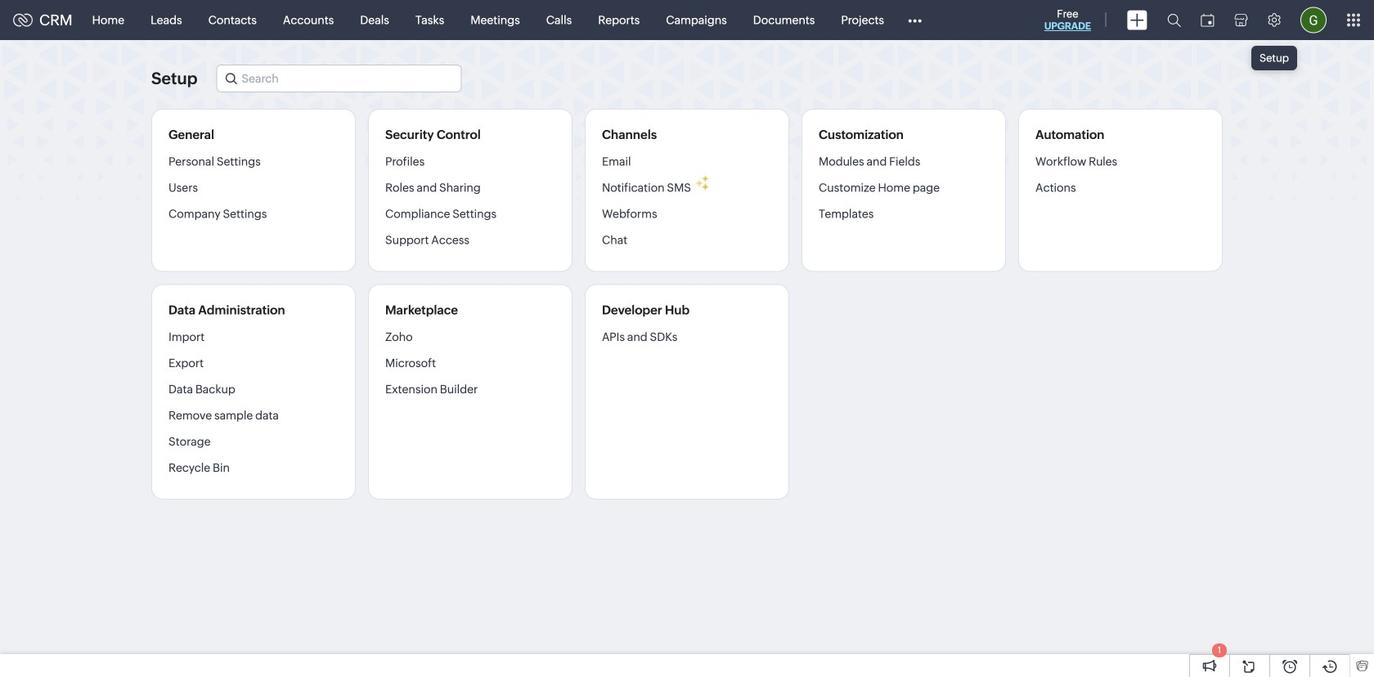 Task type: locate. For each thing, give the bounding box(es) containing it.
None field
[[216, 65, 462, 92]]

profile image
[[1301, 7, 1327, 33]]

create menu image
[[1128, 10, 1148, 30]]

search image
[[1168, 13, 1182, 27]]

Other Modules field
[[898, 7, 933, 33]]



Task type: describe. For each thing, give the bounding box(es) containing it.
logo image
[[13, 14, 33, 27]]

create menu element
[[1118, 0, 1158, 40]]

calendar image
[[1201, 14, 1215, 27]]

profile element
[[1291, 0, 1337, 40]]

search element
[[1158, 0, 1191, 40]]

Search text field
[[217, 65, 461, 92]]



